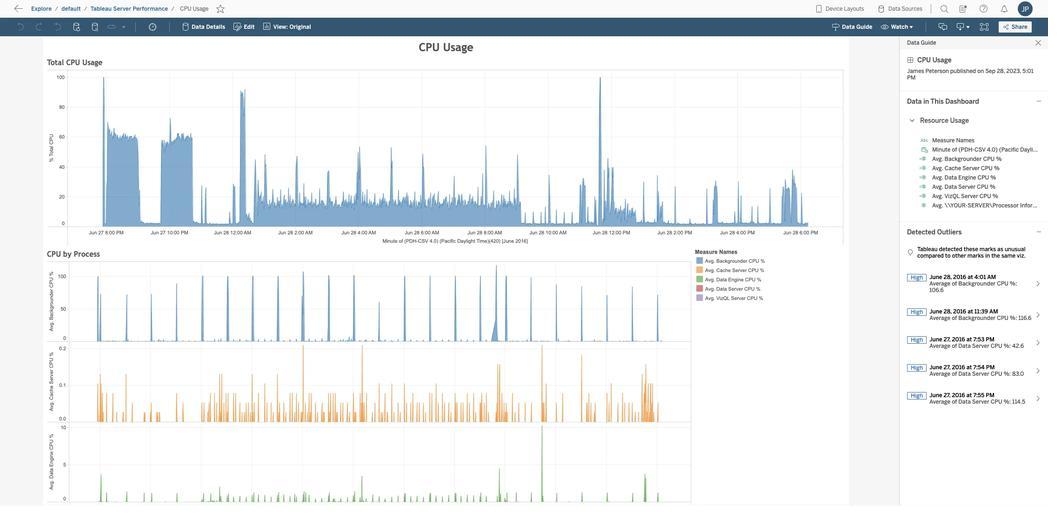 Task type: vqa. For each thing, say whether or not it's contained in the screenshot.
the Explore link
yes



Task type: describe. For each thing, give the bounding box(es) containing it.
3 / from the left
[[171, 6, 175, 12]]

performance
[[133, 6, 168, 12]]

2 / from the left
[[84, 6, 87, 12]]

default
[[61, 6, 81, 12]]

default link
[[61, 5, 81, 13]]

server
[[113, 6, 131, 12]]

explore / default / tableau server performance /
[[31, 6, 175, 12]]

explore
[[31, 6, 52, 12]]

content
[[51, 7, 80, 16]]

skip to content
[[24, 7, 80, 16]]

tableau
[[91, 6, 112, 12]]

cpu usage element
[[177, 6, 211, 12]]

cpu
[[180, 6, 192, 12]]



Task type: locate. For each thing, give the bounding box(es) containing it.
/ right to
[[55, 6, 58, 12]]

skip to content link
[[22, 5, 95, 18]]

0 horizontal spatial /
[[55, 6, 58, 12]]

explore link
[[31, 5, 52, 13]]

1 / from the left
[[55, 6, 58, 12]]

2 horizontal spatial /
[[171, 6, 175, 12]]

/ left cpu
[[171, 6, 175, 12]]

tableau server performance link
[[90, 5, 169, 13]]

1 horizontal spatial /
[[84, 6, 87, 12]]

cpu usage
[[180, 6, 209, 12]]

skip
[[24, 7, 40, 16]]

usage
[[193, 6, 209, 12]]

/ right default
[[84, 6, 87, 12]]

to
[[42, 7, 49, 16]]

/
[[55, 6, 58, 12], [84, 6, 87, 12], [171, 6, 175, 12]]



